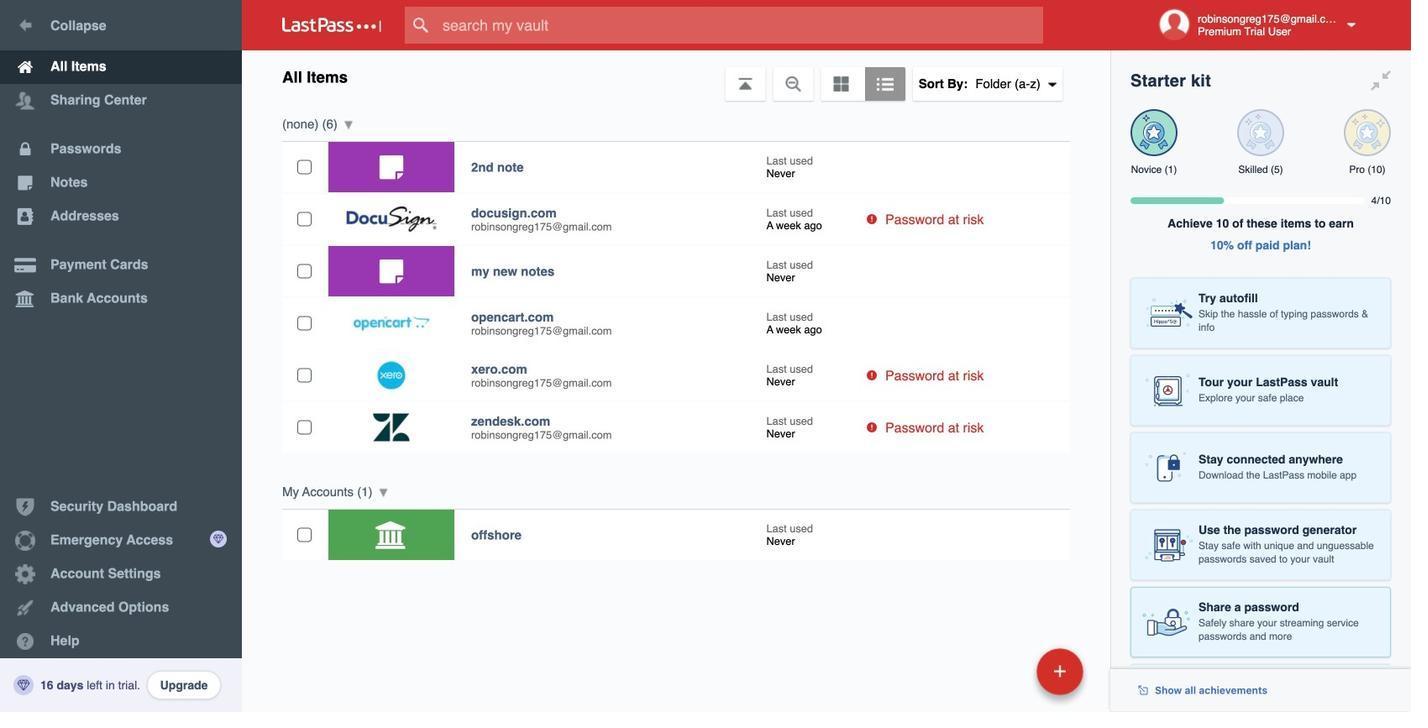 Task type: vqa. For each thing, say whether or not it's contained in the screenshot.
"new item" icon
no



Task type: describe. For each thing, give the bounding box(es) containing it.
lastpass image
[[282, 18, 381, 33]]

new item navigation
[[921, 643, 1094, 712]]

new item element
[[921, 648, 1089, 695]]

vault options navigation
[[242, 50, 1110, 101]]



Task type: locate. For each thing, give the bounding box(es) containing it.
search my vault text field
[[405, 7, 1076, 44]]

Search search field
[[405, 7, 1076, 44]]

main navigation navigation
[[0, 0, 242, 712]]



